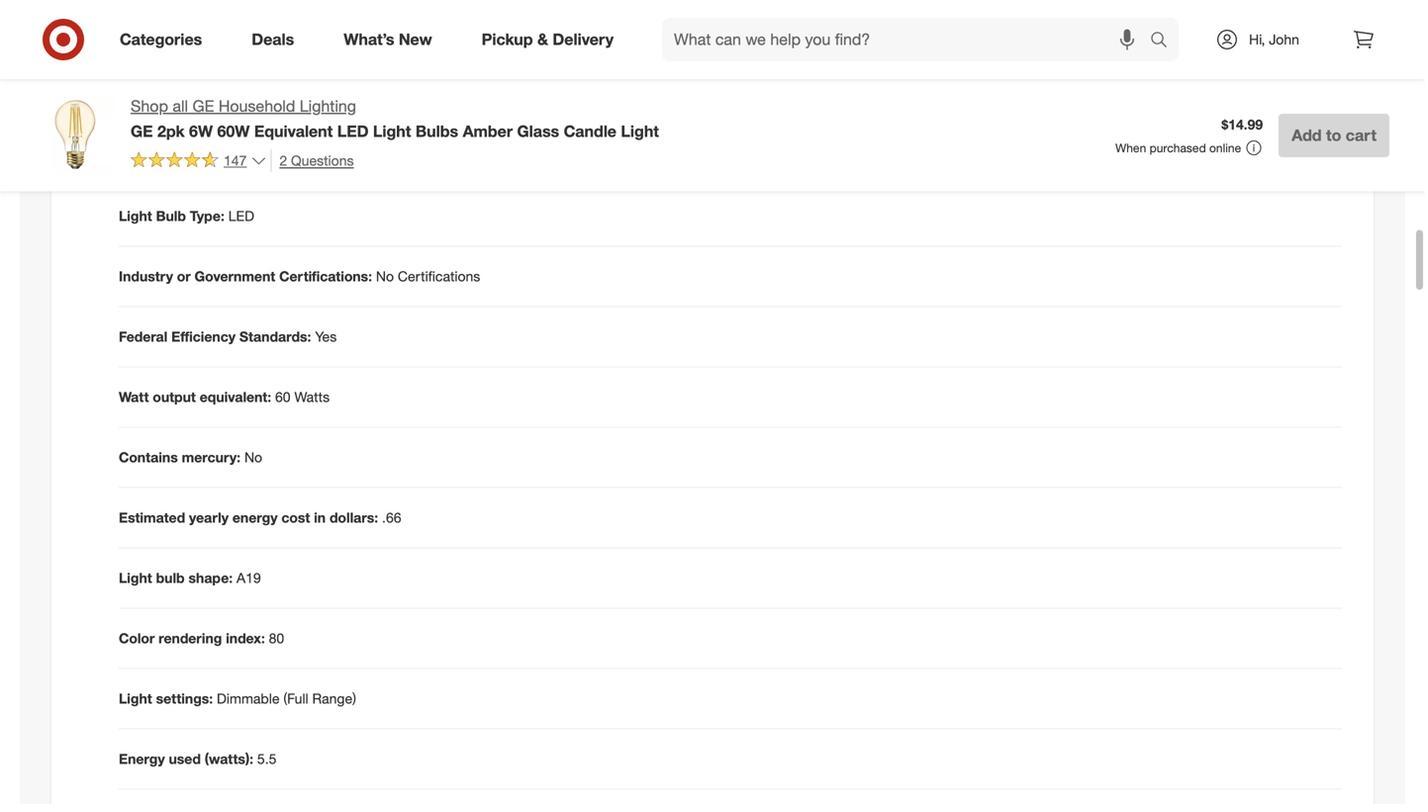 Task type: describe. For each thing, give the bounding box(es) containing it.
pickup & delivery
[[482, 30, 614, 49]]

categories
[[120, 30, 202, 49]]

2 questions link
[[271, 149, 354, 172]]

output
[[153, 389, 196, 406]]

equivalent
[[254, 122, 333, 141]]

shop all ge household lighting ge 2pk 6w 60w equivalent led light bulbs amber glass candle light
[[131, 96, 659, 141]]

pickup & delivery link
[[465, 18, 638, 61]]

glass
[[517, 122, 559, 141]]

questions
[[291, 152, 354, 169]]

government
[[194, 268, 275, 285]]

0 vertical spatial 2
[[243, 87, 251, 104]]

certifications:
[[279, 268, 372, 285]]

federal
[[119, 328, 168, 346]]

contains mercury: no
[[119, 449, 262, 466]]

cost
[[281, 509, 310, 527]]

purchased
[[1150, 140, 1206, 155]]

shop
[[131, 96, 168, 116]]

2pk
[[157, 122, 185, 141]]

cart
[[1346, 126, 1377, 145]]

.66
[[382, 509, 401, 527]]

estimated yearly energy cost in dollars: .66
[[119, 509, 401, 527]]

rendering
[[158, 630, 222, 647]]

bulbs
[[416, 122, 458, 141]]

watt output equivalent: 60 watts
[[119, 389, 330, 406]]

efficiency
[[171, 328, 236, 346]]

deals
[[252, 30, 294, 49]]

1 vertical spatial no
[[244, 449, 262, 466]]

&
[[537, 30, 548, 49]]

mercury:
[[182, 449, 241, 466]]

recommended use: general purpose
[[119, 26, 360, 44]]

light for light bulb shape: a19
[[119, 570, 152, 587]]

shape:
[[189, 570, 233, 587]]

search button
[[1141, 18, 1189, 65]]

147
[[224, 152, 247, 169]]

color rendering index: 80
[[119, 630, 284, 647]]

or
[[177, 268, 191, 285]]

john
[[1269, 31, 1299, 48]]

dimmable
[[217, 690, 280, 708]]

60
[[275, 389, 291, 406]]

hi,
[[1249, 31, 1265, 48]]

when purchased online
[[1115, 140, 1241, 155]]

to
[[1326, 126, 1341, 145]]

add to cart
[[1292, 126, 1377, 145]]

purpose
[[308, 26, 360, 44]]

watts
[[294, 389, 330, 406]]

yes
[[315, 328, 337, 346]]

color:
[[190, 147, 230, 164]]

watt
[[119, 389, 149, 406]]

0 vertical spatial ge
[[192, 96, 214, 116]]

pickup
[[482, 30, 533, 49]]

federal efficiency standards: yes
[[119, 328, 337, 346]]

bulb for type:
[[156, 207, 186, 225]]

what's
[[344, 30, 394, 49]]

6w
[[189, 122, 213, 141]]

light bulb color: yellow
[[119, 147, 272, 164]]

5.5
[[257, 751, 276, 768]]

led inside shop all ge household lighting ge 2pk 6w 60w equivalent led light bulbs amber glass candle light
[[337, 122, 369, 141]]

add to cart button
[[1279, 114, 1389, 157]]

hi, john
[[1249, 31, 1299, 48]]

when
[[1115, 140, 1146, 155]]

what's new
[[344, 30, 432, 49]]

package
[[119, 87, 176, 104]]

use:
[[223, 26, 252, 44]]

index:
[[226, 630, 265, 647]]

all
[[173, 96, 188, 116]]

energy used (watts): 5.5
[[119, 751, 276, 768]]



Task type: locate. For each thing, give the bounding box(es) containing it.
standards:
[[239, 328, 311, 346]]

2 questions
[[279, 152, 354, 169]]

2
[[243, 87, 251, 104], [279, 152, 287, 169]]

1 vertical spatial led
[[228, 207, 254, 225]]

light for light bulb type: led
[[119, 207, 152, 225]]

2 right quantity:
[[243, 87, 251, 104]]

(watts):
[[205, 751, 253, 768]]

0 vertical spatial no
[[376, 268, 394, 285]]

equivalent:
[[200, 389, 271, 406]]

1 horizontal spatial no
[[376, 268, 394, 285]]

lighting
[[300, 96, 356, 116]]

bulb
[[156, 570, 185, 587]]

dollars:
[[330, 509, 378, 527]]

candle
[[564, 122, 617, 141]]

add
[[1292, 126, 1322, 145]]

$14.99
[[1222, 116, 1263, 133]]

new
[[399, 30, 432, 49]]

bulb left type:
[[156, 207, 186, 225]]

light for light bulb color: yellow
[[119, 147, 152, 164]]

certifications
[[398, 268, 480, 285]]

online
[[1209, 140, 1241, 155]]

no left certifications
[[376, 268, 394, 285]]

ge down shop
[[131, 122, 153, 141]]

color
[[119, 630, 155, 647]]

industry or government certifications: no certifications
[[119, 268, 480, 285]]

estimated
[[119, 509, 185, 527]]

0 horizontal spatial 2
[[243, 87, 251, 104]]

type:
[[190, 207, 225, 225]]

light bulb type: led
[[119, 207, 254, 225]]

1 bulb from the top
[[156, 147, 186, 164]]

0 horizontal spatial ge
[[131, 122, 153, 141]]

light settings: dimmable (full range)
[[119, 690, 356, 708]]

energy
[[119, 751, 165, 768]]

light
[[373, 122, 411, 141], [621, 122, 659, 141], [119, 147, 152, 164], [119, 207, 152, 225], [119, 570, 152, 587], [119, 690, 152, 708]]

What can we help you find? suggestions appear below search field
[[662, 18, 1155, 61]]

range)
[[312, 690, 356, 708]]

2 bulb from the top
[[156, 207, 186, 225]]

ge right the all
[[192, 96, 214, 116]]

1 vertical spatial ge
[[131, 122, 153, 141]]

energy
[[232, 509, 278, 527]]

used
[[169, 751, 201, 768]]

bulb down 2pk
[[156, 147, 186, 164]]

bulb
[[156, 147, 186, 164], [156, 207, 186, 225]]

in
[[314, 509, 326, 527]]

amber
[[463, 122, 513, 141]]

1 horizontal spatial 2
[[279, 152, 287, 169]]

led
[[337, 122, 369, 141], [228, 207, 254, 225]]

1 horizontal spatial led
[[337, 122, 369, 141]]

deals link
[[235, 18, 319, 61]]

light for light settings: dimmable (full range)
[[119, 690, 152, 708]]

light left bulbs at top left
[[373, 122, 411, 141]]

contains
[[119, 449, 178, 466]]

no
[[376, 268, 394, 285], [244, 449, 262, 466]]

quantity:
[[179, 87, 240, 104]]

0 vertical spatial bulb
[[156, 147, 186, 164]]

categories link
[[103, 18, 227, 61]]

60w
[[217, 122, 250, 141]]

2 right yellow
[[279, 152, 287, 169]]

0 horizontal spatial led
[[228, 207, 254, 225]]

light left bulb on the left
[[119, 570, 152, 587]]

industry
[[119, 268, 173, 285]]

no right mercury: at the left of page
[[244, 449, 262, 466]]

led right type:
[[228, 207, 254, 225]]

general
[[256, 26, 305, 44]]

light right candle
[[621, 122, 659, 141]]

yellow
[[233, 147, 272, 164]]

delivery
[[553, 30, 614, 49]]

80
[[269, 630, 284, 647]]

household
[[219, 96, 295, 116]]

1 vertical spatial 2
[[279, 152, 287, 169]]

light up industry
[[119, 207, 152, 225]]

light left settings:
[[119, 690, 152, 708]]

(full
[[283, 690, 308, 708]]

0 vertical spatial led
[[337, 122, 369, 141]]

what's new link
[[327, 18, 457, 61]]

1 vertical spatial bulb
[[156, 207, 186, 225]]

package quantity: 2
[[119, 87, 251, 104]]

a19
[[237, 570, 261, 587]]

bulb for color:
[[156, 147, 186, 164]]

1 horizontal spatial ge
[[192, 96, 214, 116]]

0 horizontal spatial no
[[244, 449, 262, 466]]

light down shop
[[119, 147, 152, 164]]

led down lighting
[[337, 122, 369, 141]]

light bulb shape: a19
[[119, 570, 261, 587]]

ge
[[192, 96, 214, 116], [131, 122, 153, 141]]

yearly
[[189, 509, 229, 527]]

image of ge 2pk 6w 60w equivalent led light bulbs amber glass candle light image
[[36, 95, 115, 174]]

recommended
[[119, 26, 219, 44]]

search
[[1141, 32, 1189, 51]]

settings:
[[156, 690, 213, 708]]



Task type: vqa. For each thing, say whether or not it's contained in the screenshot.
60
yes



